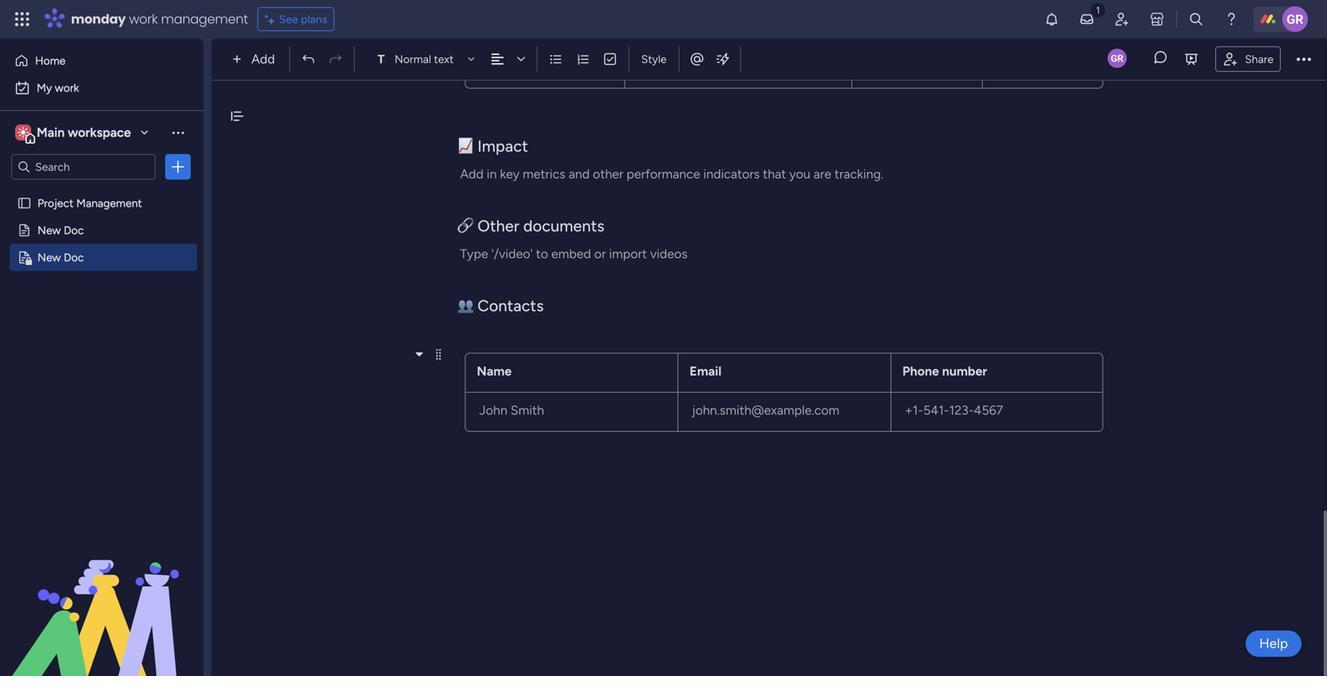 Task type: vqa. For each thing, say whether or not it's contained in the screenshot.
the rightmost the
no



Task type: locate. For each thing, give the bounding box(es) containing it.
new doc
[[38, 224, 84, 237], [38, 251, 84, 264]]

work right my
[[55, 81, 79, 95]]

1 vertical spatial work
[[55, 81, 79, 95]]

new
[[38, 224, 61, 237], [38, 251, 61, 264]]

👥
[[458, 296, 474, 315]]

style
[[642, 52, 667, 66]]

doc for private board icon
[[64, 251, 84, 264]]

doc
[[64, 224, 84, 237], [64, 251, 84, 264]]

dynamic values image
[[715, 51, 731, 67]]

1 vertical spatial doc
[[64, 251, 84, 264]]

share button
[[1216, 46, 1282, 72]]

new doc for private board icon
[[38, 251, 84, 264]]

new right private board icon
[[38, 251, 61, 264]]

main workspace button
[[11, 119, 156, 146]]

home
[[35, 54, 66, 67]]

2 new from the top
[[38, 251, 61, 264]]

select product image
[[14, 11, 30, 27]]

share
[[1246, 52, 1274, 66]]

2 doc from the top
[[64, 251, 84, 264]]

1 vertical spatial new doc
[[38, 251, 84, 264]]

1 new doc from the top
[[38, 224, 84, 237]]

📈 impact
[[458, 136, 528, 156]]

0 vertical spatial doc
[[64, 224, 84, 237]]

0 vertical spatial new doc
[[38, 224, 84, 237]]

work
[[129, 10, 158, 28], [55, 81, 79, 95]]

2 new doc from the top
[[38, 251, 84, 264]]

phone
[[903, 364, 940, 379]]

name
[[477, 364, 512, 379]]

project
[[38, 196, 74, 210]]

0 vertical spatial new
[[38, 224, 61, 237]]

🔗 other documents
[[458, 216, 605, 235]]

new for private board icon
[[38, 251, 61, 264]]

work for my
[[55, 81, 79, 95]]

0 vertical spatial work
[[129, 10, 158, 28]]

new right public board icon
[[38, 224, 61, 237]]

add
[[252, 52, 275, 67]]

style button
[[634, 46, 674, 73]]

🔗
[[458, 216, 474, 235]]

management
[[76, 196, 142, 210]]

doc down project management
[[64, 224, 84, 237]]

my
[[37, 81, 52, 95]]

monday work management
[[71, 10, 248, 28]]

main workspace
[[37, 125, 131, 140]]

option
[[0, 189, 204, 192]]

new for public board icon
[[38, 224, 61, 237]]

public board image
[[17, 196, 32, 211]]

numbered list image
[[576, 52, 590, 66]]

1 horizontal spatial work
[[129, 10, 158, 28]]

greg robinson image
[[1283, 6, 1309, 32]]

options image
[[170, 159, 186, 175]]

doc right private board icon
[[64, 251, 84, 264]]

bulleted list image
[[549, 52, 563, 66]]

👥 contacts
[[458, 296, 544, 315]]

normal text
[[395, 52, 454, 66]]

help image
[[1224, 11, 1240, 27]]

new doc down the project
[[38, 224, 84, 237]]

1 new from the top
[[38, 224, 61, 237]]

monday
[[71, 10, 126, 28]]

project management
[[38, 196, 142, 210]]

management
[[161, 10, 248, 28]]

menu image
[[433, 348, 445, 361]]

new doc right private board icon
[[38, 251, 84, 264]]

work right monday
[[129, 10, 158, 28]]

1 vertical spatial new
[[38, 251, 61, 264]]

help button
[[1247, 631, 1302, 657]]

search everything image
[[1189, 11, 1205, 27]]

checklist image
[[603, 52, 618, 66]]

see plans
[[279, 12, 327, 26]]

lottie animation element
[[0, 515, 204, 676]]

help
[[1260, 636, 1289, 652]]

list box
[[0, 186, 204, 487]]

doc for public board icon
[[64, 224, 84, 237]]

work inside option
[[55, 81, 79, 95]]

invite members image
[[1115, 11, 1131, 27]]

0 horizontal spatial work
[[55, 81, 79, 95]]

plans
[[301, 12, 327, 26]]

1 doc from the top
[[64, 224, 84, 237]]

home option
[[10, 48, 194, 73]]



Task type: describe. For each thing, give the bounding box(es) containing it.
📈
[[458, 136, 474, 156]]

workspace selection element
[[15, 123, 133, 144]]

workspace
[[68, 125, 131, 140]]

workspace options image
[[170, 124, 186, 140]]

undo ⌘+z image
[[301, 52, 316, 66]]

new doc for public board icon
[[38, 224, 84, 237]]

documents
[[524, 216, 605, 235]]

other
[[478, 216, 520, 235]]

workspace image
[[18, 124, 29, 141]]

normal
[[395, 52, 431, 66]]

text
[[434, 52, 454, 66]]

impact
[[478, 136, 528, 156]]

board activity image
[[1108, 49, 1127, 68]]

main
[[37, 125, 65, 140]]

1 image
[[1091, 1, 1106, 19]]

private board image
[[17, 250, 32, 265]]

workspace image
[[15, 124, 31, 141]]

see
[[279, 12, 298, 26]]

update feed image
[[1080, 11, 1095, 27]]

monday marketplace image
[[1150, 11, 1166, 27]]

my work link
[[10, 75, 194, 101]]

see plans button
[[258, 7, 335, 31]]

contacts
[[478, 296, 544, 315]]

phone number
[[903, 364, 988, 379]]

my work option
[[10, 75, 194, 101]]

list box containing project management
[[0, 186, 204, 487]]

mention image
[[689, 51, 705, 67]]

notifications image
[[1044, 11, 1060, 27]]

work for monday
[[129, 10, 158, 28]]

my work
[[37, 81, 79, 95]]

number
[[943, 364, 988, 379]]

public board image
[[17, 223, 32, 238]]

Search in workspace field
[[34, 158, 133, 176]]

home link
[[10, 48, 194, 73]]

lottie animation image
[[0, 515, 204, 676]]

email
[[690, 364, 722, 379]]

add button
[[226, 46, 285, 72]]

v2 ellipsis image
[[1298, 49, 1312, 69]]



